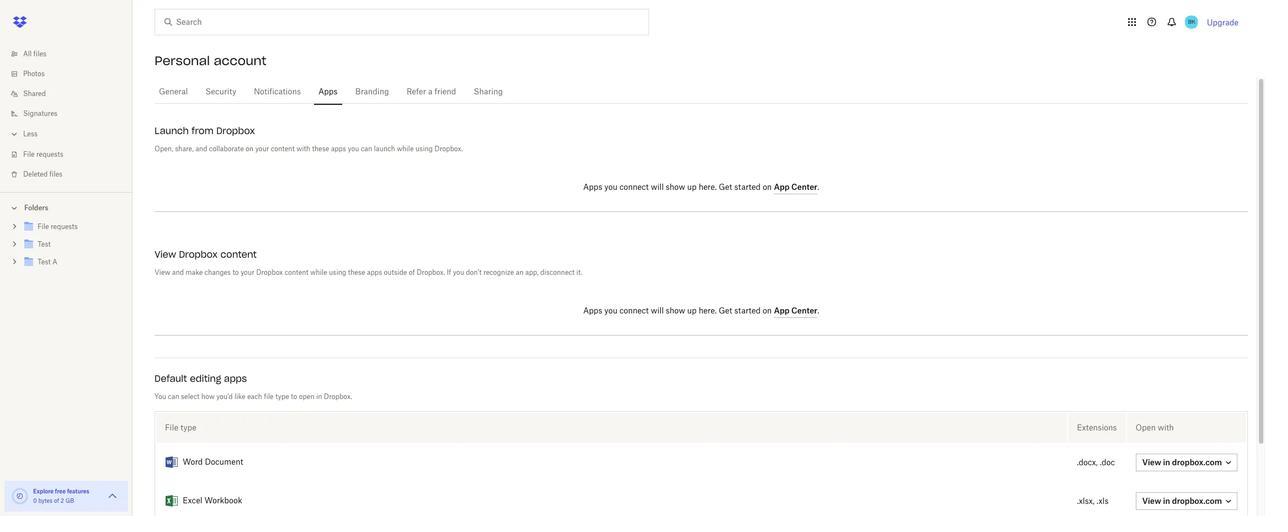 Task type: locate. For each thing, give the bounding box(es) containing it.
apps up 'like'
[[224, 373, 247, 384]]

2 show from the top
[[666, 308, 685, 315]]

1 vertical spatial your
[[241, 269, 254, 276]]

to left open
[[291, 394, 297, 400]]

2 here. from the top
[[699, 308, 717, 315]]

apps
[[331, 146, 346, 152], [367, 269, 382, 276], [224, 373, 247, 384]]

you
[[348, 146, 359, 152], [605, 184, 618, 192], [453, 269, 464, 276], [605, 308, 618, 315]]

test inside test link
[[38, 241, 51, 248]]

1 show from the top
[[666, 184, 685, 192]]

in
[[316, 394, 322, 400], [1163, 458, 1171, 467], [1163, 496, 1171, 506]]

content
[[271, 146, 295, 152], [221, 249, 257, 260], [285, 269, 309, 276]]

2 app center link from the top
[[774, 306, 818, 318]]

1 vertical spatial in
[[1163, 458, 1171, 467]]

changes
[[205, 269, 231, 276]]

can
[[361, 146, 372, 152], [168, 394, 179, 400]]

requests down folders button
[[51, 224, 78, 230]]

group containing file requests
[[0, 216, 133, 279]]

1 vertical spatial dropbox.com
[[1172, 496, 1222, 506]]

1 horizontal spatial these
[[348, 269, 365, 276]]

collaborate
[[209, 146, 244, 152]]

0 horizontal spatial using
[[329, 269, 346, 276]]

dropbox right changes
[[256, 269, 283, 276]]

of left "2" at the left of the page
[[54, 499, 59, 504]]

select
[[181, 394, 200, 400]]

2 horizontal spatial file
[[165, 423, 178, 432]]

2 view in dropbox.com button from the top
[[1136, 492, 1238, 510]]

to
[[233, 269, 239, 276], [291, 394, 297, 400]]

apps left "launch"
[[331, 146, 346, 152]]

2 vertical spatial apps
[[224, 373, 247, 384]]

2 vertical spatial dropbox
[[256, 269, 283, 276]]

0 vertical spatial your
[[255, 146, 269, 152]]

1 get from the top
[[719, 184, 732, 192]]

0 horizontal spatial files
[[33, 51, 46, 57]]

1 . from the top
[[818, 184, 819, 192]]

apps inside apps tab
[[319, 88, 338, 96]]

app
[[774, 182, 790, 192], [774, 306, 790, 315]]

1 vertical spatial with
[[1158, 423, 1174, 432]]

view and make changes to your dropbox content while using these apps outside of dropbox. if you don't recognize an app, disconnect it. apps you connect will show up here. get started on app center .
[[155, 269, 819, 315]]

view in dropbox.com button for .docx, .doc
[[1136, 454, 1238, 471]]

2 vertical spatial content
[[285, 269, 309, 276]]

2 dropbox.com from the top
[[1172, 496, 1222, 506]]

1 vertical spatial test
[[38, 259, 51, 266]]

type right file
[[275, 394, 289, 400]]

dropbox up "make"
[[179, 249, 218, 260]]

gb
[[65, 499, 74, 504]]

0 vertical spatial apps
[[319, 88, 338, 96]]

0 vertical spatial connect
[[620, 184, 649, 192]]

1 vertical spatial show
[[666, 308, 685, 315]]

1 vertical spatial while
[[310, 269, 327, 276]]

2 . from the top
[[818, 308, 819, 315]]

file requests inside group
[[38, 224, 78, 230]]

up
[[687, 184, 697, 192], [687, 308, 697, 315]]

1 connect from the top
[[620, 184, 649, 192]]

1 horizontal spatial file
[[38, 224, 49, 230]]

0 vertical spatial file
[[23, 151, 35, 158]]

0 horizontal spatial apps
[[224, 373, 247, 384]]

1 vertical spatial center
[[792, 306, 818, 315]]

0 horizontal spatial can
[[168, 394, 179, 400]]

1 vertical spatial get
[[719, 308, 732, 315]]

show inside 'apps you connect will show up here. get started on app center .'
[[666, 184, 685, 192]]

0 vertical spatial on
[[246, 146, 254, 152]]

apps
[[319, 88, 338, 96], [583, 184, 602, 192], [583, 308, 602, 315]]

0 vertical spatial will
[[651, 184, 664, 192]]

0 vertical spatial .
[[818, 184, 819, 192]]

apps inside view and make changes to your dropbox content while using these apps outside of dropbox. if you don't recognize an app, disconnect it. apps you connect will show up here. get started on app center .
[[583, 308, 602, 315]]

test up test a
[[38, 241, 51, 248]]

0 horizontal spatial while
[[310, 269, 327, 276]]

show inside view and make changes to your dropbox content while using these apps outside of dropbox. if you don't recognize an app, disconnect it. apps you connect will show up here. get started on app center .
[[666, 308, 685, 315]]

0 vertical spatial with
[[297, 146, 310, 152]]

1 vertical spatial of
[[54, 499, 59, 504]]

1 horizontal spatial and
[[196, 146, 207, 152]]

1 vertical spatial view in dropbox.com
[[1143, 496, 1222, 506]]

apps tab
[[314, 79, 342, 105]]

tab list
[[155, 77, 1248, 105]]

0 vertical spatial using
[[416, 146, 433, 152]]

and
[[196, 146, 207, 152], [172, 269, 184, 276]]

explore free features 0 bytes of 2 gb
[[33, 488, 89, 504]]

your inside view and make changes to your dropbox content while using these apps outside of dropbox. if you don't recognize an app, disconnect it. apps you connect will show up here. get started on app center .
[[241, 269, 254, 276]]

2 will from the top
[[651, 308, 664, 315]]

photos link
[[9, 64, 133, 84]]

2 horizontal spatial apps
[[367, 269, 382, 276]]

view
[[155, 249, 176, 260], [155, 269, 170, 276], [1143, 458, 1162, 467], [1143, 496, 1162, 506]]

deleted
[[23, 171, 48, 178]]

2 up from the top
[[687, 308, 697, 315]]

app center link for content
[[774, 306, 818, 318]]

document
[[205, 459, 243, 467]]

Search text field
[[176, 16, 626, 28]]

0 vertical spatial dropbox.com
[[1172, 458, 1222, 467]]

quota usage element
[[11, 488, 29, 505]]

requests up deleted files
[[36, 151, 63, 158]]

2 get from the top
[[719, 308, 732, 315]]

apps inside 'apps you connect will show up here. get started on app center .'
[[583, 184, 602, 192]]

with
[[297, 146, 310, 152], [1158, 423, 1174, 432]]

file requests inside list
[[23, 151, 63, 158]]

show
[[666, 184, 685, 192], [666, 308, 685, 315]]

file
[[23, 151, 35, 158], [38, 224, 49, 230], [165, 423, 178, 432]]

view in dropbox.com for .docx, .doc
[[1143, 458, 1222, 467]]

your right changes
[[241, 269, 254, 276]]

in for .docx, .doc
[[1163, 458, 1171, 467]]

file down less
[[23, 151, 35, 158]]

files inside all files link
[[33, 51, 46, 57]]

2 vertical spatial dropbox.
[[324, 394, 352, 400]]

of right outside
[[409, 269, 415, 276]]

0 vertical spatial file requests
[[23, 151, 63, 158]]

here. inside 'apps you connect will show up here. get started on app center .'
[[699, 184, 717, 192]]

general tab
[[155, 79, 192, 105]]

friend
[[435, 88, 456, 96]]

0 vertical spatial files
[[33, 51, 46, 57]]

get inside view and make changes to your dropbox content while using these apps outside of dropbox. if you don't recognize an app, disconnect it. apps you connect will show up here. get started on app center .
[[719, 308, 732, 315]]

0 vertical spatial apps
[[331, 146, 346, 152]]

2 test from the top
[[38, 259, 51, 266]]

1 vertical spatial app
[[774, 306, 790, 315]]

connect inside view and make changes to your dropbox content while using these apps outside of dropbox. if you don't recognize an app, disconnect it. apps you connect will show up here. get started on app center .
[[620, 308, 649, 315]]

file requests link up deleted files
[[9, 145, 133, 165]]

dropbox.com for .docx, .doc
[[1172, 458, 1222, 467]]

1 horizontal spatial can
[[361, 146, 372, 152]]

will inside 'apps you connect will show up here. get started on app center .'
[[651, 184, 664, 192]]

1 center from the top
[[792, 182, 818, 192]]

files for deleted files
[[49, 171, 62, 178]]

1 horizontal spatial your
[[255, 146, 269, 152]]

files right deleted
[[49, 171, 62, 178]]

using
[[416, 146, 433, 152], [329, 269, 346, 276]]

files inside deleted files link
[[49, 171, 62, 178]]

1 horizontal spatial with
[[1158, 423, 1174, 432]]

apps left outside
[[367, 269, 382, 276]]

launch from dropbox
[[155, 125, 255, 136]]

these
[[312, 146, 329, 152], [348, 269, 365, 276]]

like
[[235, 394, 246, 400]]

and inside view and make changes to your dropbox content while using these apps outside of dropbox. if you don't recognize an app, disconnect it. apps you connect will show up here. get started on app center .
[[172, 269, 184, 276]]

center
[[792, 182, 818, 192], [792, 306, 818, 315]]

0 vertical spatial app center link
[[774, 182, 818, 194]]

if
[[447, 269, 451, 276]]

2 view in dropbox.com from the top
[[1143, 496, 1222, 506]]

0 horizontal spatial your
[[241, 269, 254, 276]]

get
[[719, 184, 732, 192], [719, 308, 732, 315]]

sharing tab
[[469, 79, 507, 105]]

branding
[[355, 88, 389, 96]]

file requests up deleted files
[[23, 151, 63, 158]]

while
[[397, 146, 414, 152], [310, 269, 327, 276]]

can left "launch"
[[361, 146, 372, 152]]

file down you
[[165, 423, 178, 432]]

here. inside view and make changes to your dropbox content while using these apps outside of dropbox. if you don't recognize an app, disconnect it. apps you connect will show up here. get started on app center .
[[699, 308, 717, 315]]

refer a friend
[[407, 88, 456, 96]]

0 vertical spatial dropbox
[[216, 125, 255, 136]]

refer a friend tab
[[402, 79, 461, 105]]

1 horizontal spatial apps
[[331, 146, 346, 152]]

2 vertical spatial on
[[763, 308, 772, 315]]

2 app from the top
[[774, 306, 790, 315]]

started inside view and make changes to your dropbox content while using these apps outside of dropbox. if you don't recognize an app, disconnect it. apps you connect will show up here. get started on app center .
[[735, 308, 761, 315]]

can right you
[[168, 394, 179, 400]]

1 started from the top
[[735, 184, 761, 192]]

0 vertical spatial and
[[196, 146, 207, 152]]

2 center from the top
[[792, 306, 818, 315]]

1 vertical spatial type
[[180, 423, 196, 432]]

all files
[[23, 51, 46, 57]]

1 vertical spatial on
[[763, 184, 772, 192]]

to right changes
[[233, 269, 239, 276]]

0 vertical spatial while
[[397, 146, 414, 152]]

1 vertical spatial view in dropbox.com button
[[1136, 492, 1238, 510]]

1 vertical spatial file
[[38, 224, 49, 230]]

upgrade link
[[1207, 17, 1239, 27]]

0 vertical spatial app
[[774, 182, 790, 192]]

test inside test a link
[[38, 259, 51, 266]]

1 vertical spatial can
[[168, 394, 179, 400]]

personal
[[155, 53, 210, 68]]

0 horizontal spatial and
[[172, 269, 184, 276]]

1 vertical spatial dropbox.
[[417, 269, 445, 276]]

dropbox.
[[435, 146, 463, 152], [417, 269, 445, 276], [324, 394, 352, 400]]

here.
[[699, 184, 717, 192], [699, 308, 717, 315]]

open with
[[1136, 423, 1174, 432]]

features
[[67, 488, 89, 495]]

open, share, and collaborate on your content with these apps you can launch while using dropbox.
[[155, 146, 463, 152]]

1 vertical spatial file requests
[[38, 224, 78, 230]]

connect inside 'apps you connect will show up here. get started on app center .'
[[620, 184, 649, 192]]

2 started from the top
[[735, 308, 761, 315]]

2 vertical spatial apps
[[583, 308, 602, 315]]

your
[[255, 146, 269, 152], [241, 269, 254, 276]]

1 up from the top
[[687, 184, 697, 192]]

up inside view and make changes to your dropbox content while using these apps outside of dropbox. if you don't recognize an app, disconnect it. apps you connect will show up here. get started on app center .
[[687, 308, 697, 315]]

1 vertical spatial apps
[[367, 269, 382, 276]]

requests
[[36, 151, 63, 158], [51, 224, 78, 230]]

file requests
[[23, 151, 63, 158], [38, 224, 78, 230]]

open
[[299, 394, 315, 400]]

0 vertical spatial started
[[735, 184, 761, 192]]

0 vertical spatial up
[[687, 184, 697, 192]]

1 vertical spatial files
[[49, 171, 62, 178]]

0 horizontal spatial of
[[54, 499, 59, 504]]

1 horizontal spatial while
[[397, 146, 414, 152]]

file requests link
[[9, 145, 133, 165], [22, 220, 124, 235]]

test left a in the left of the page
[[38, 259, 51, 266]]

1 vertical spatial connect
[[620, 308, 649, 315]]

1 dropbox.com from the top
[[1172, 458, 1222, 467]]

your for open, share, and collaborate on your content with these apps you can launch while using dropbox.
[[255, 146, 269, 152]]

file inside group
[[38, 224, 49, 230]]

test
[[38, 241, 51, 248], [38, 259, 51, 266]]

1 vertical spatial up
[[687, 308, 697, 315]]

view in dropbox.com
[[1143, 458, 1222, 467], [1143, 496, 1222, 506]]

1 app center link from the top
[[774, 182, 818, 194]]

2 vertical spatial in
[[1163, 496, 1171, 506]]

sharing
[[474, 88, 503, 96]]

1 horizontal spatial type
[[275, 394, 289, 400]]

file requests down folders button
[[38, 224, 78, 230]]

open,
[[155, 146, 173, 152]]

while inside view and make changes to your dropbox content while using these apps outside of dropbox. if you don't recognize an app, disconnect it. apps you connect will show up here. get started on app center .
[[310, 269, 327, 276]]

0 horizontal spatial file
[[23, 151, 35, 158]]

content inside view and make changes to your dropbox content while using these apps outside of dropbox. if you don't recognize an app, disconnect it. apps you connect will show up here. get started on app center .
[[285, 269, 309, 276]]

0 vertical spatial show
[[666, 184, 685, 192]]

0 vertical spatial center
[[792, 182, 818, 192]]

of
[[409, 269, 415, 276], [54, 499, 59, 504]]

1 view in dropbox.com from the top
[[1143, 458, 1222, 467]]

1 test from the top
[[38, 241, 51, 248]]

each
[[247, 394, 262, 400]]

0 vertical spatial these
[[312, 146, 329, 152]]

will inside view and make changes to your dropbox content while using these apps outside of dropbox. if you don't recognize an app, disconnect it. apps you connect will show up here. get started on app center .
[[651, 308, 664, 315]]

2 connect from the top
[[620, 308, 649, 315]]

1 vertical spatial apps
[[583, 184, 602, 192]]

group
[[0, 216, 133, 279]]

test for test
[[38, 241, 51, 248]]

type down select
[[180, 423, 196, 432]]

1 horizontal spatial to
[[291, 394, 297, 400]]

you inside 'apps you connect will show up here. get started on app center .'
[[605, 184, 618, 192]]

app inside view and make changes to your dropbox content while using these apps outside of dropbox. if you don't recognize an app, disconnect it. apps you connect will show up here. get started on app center .
[[774, 306, 790, 315]]

your right collaborate
[[255, 146, 269, 152]]

on
[[246, 146, 254, 152], [763, 184, 772, 192], [763, 308, 772, 315]]

1 vertical spatial app center link
[[774, 306, 818, 318]]

type
[[275, 394, 289, 400], [180, 423, 196, 432]]

list
[[0, 38, 133, 192]]

1 view in dropbox.com button from the top
[[1136, 454, 1238, 471]]

1 will from the top
[[651, 184, 664, 192]]

1 vertical spatial here.
[[699, 308, 717, 315]]

0 vertical spatial get
[[719, 184, 732, 192]]

1 horizontal spatial files
[[49, 171, 62, 178]]

files right the all
[[33, 51, 46, 57]]

1 here. from the top
[[699, 184, 717, 192]]

0 vertical spatial to
[[233, 269, 239, 276]]

from
[[192, 125, 214, 136]]

files
[[33, 51, 46, 57], [49, 171, 62, 178]]

1 vertical spatial started
[[735, 308, 761, 315]]

template stateless image
[[165, 495, 178, 508]]

of inside view and make changes to your dropbox content while using these apps outside of dropbox. if you don't recognize an app, disconnect it. apps you connect will show up here. get started on app center .
[[409, 269, 415, 276]]

1 vertical spatial .
[[818, 308, 819, 315]]

dropbox up collaborate
[[216, 125, 255, 136]]

. inside view and make changes to your dropbox content while using these apps outside of dropbox. if you don't recognize an app, disconnect it. apps you connect will show up here. get started on app center .
[[818, 308, 819, 315]]

dropbox
[[216, 125, 255, 136], [179, 249, 218, 260], [256, 269, 283, 276]]

and right share,
[[196, 146, 207, 152]]

0 vertical spatial test
[[38, 241, 51, 248]]

0 vertical spatial content
[[271, 146, 295, 152]]

and left "make"
[[172, 269, 184, 276]]

file requests link up test link
[[22, 220, 124, 235]]

1 vertical spatial using
[[329, 269, 346, 276]]

file down folders
[[38, 224, 49, 230]]

1 vertical spatial requests
[[51, 224, 78, 230]]

0 horizontal spatial these
[[312, 146, 329, 152]]



Task type: describe. For each thing, give the bounding box(es) containing it.
up inside 'apps you connect will show up here. get started on app center .'
[[687, 184, 697, 192]]

launch
[[374, 146, 395, 152]]

view in dropbox.com button for .xlsx, .xls
[[1136, 492, 1238, 510]]

default editing apps
[[155, 373, 247, 384]]

in for .xlsx, .xls
[[1163, 496, 1171, 506]]

template stateless image
[[165, 456, 178, 469]]

don't
[[466, 269, 482, 276]]

shared link
[[9, 84, 133, 104]]

shared
[[23, 91, 46, 97]]

folders
[[24, 204, 48, 212]]

0 vertical spatial file requests link
[[9, 145, 133, 165]]

excel
[[183, 497, 202, 505]]

. inside 'apps you connect will show up here. get started on app center .'
[[818, 184, 819, 192]]

2
[[61, 499, 64, 504]]

0 vertical spatial requests
[[36, 151, 63, 158]]

deleted files
[[23, 171, 62, 178]]

word document
[[183, 459, 243, 467]]

.doc
[[1100, 459, 1115, 467]]

your for view and make changes to your dropbox content while using these apps outside of dropbox. if you don't recognize an app, disconnect it. apps you connect will show up here. get started on app center .
[[241, 269, 254, 276]]

1 app from the top
[[774, 182, 790, 192]]

security tab
[[201, 79, 241, 105]]

2 vertical spatial file
[[165, 423, 178, 432]]

all files link
[[9, 44, 133, 64]]

less image
[[9, 129, 20, 140]]

dropbox inside view and make changes to your dropbox content while using these apps outside of dropbox. if you don't recognize an app, disconnect it. apps you connect will show up here. get started on app center .
[[256, 269, 283, 276]]

of inside explore free features 0 bytes of 2 gb
[[54, 499, 59, 504]]

it.
[[577, 269, 583, 276]]

on inside view and make changes to your dropbox content while using these apps outside of dropbox. if you don't recognize an app, disconnect it. apps you connect will show up here. get started on app center .
[[763, 308, 772, 315]]

file inside list
[[23, 151, 35, 158]]

folders button
[[0, 199, 133, 216]]

test a
[[38, 259, 57, 266]]

center inside view and make changes to your dropbox content while using these apps outside of dropbox. if you don't recognize an app, disconnect it. apps you connect will show up here. get started on app center .
[[792, 306, 818, 315]]

general
[[159, 88, 188, 96]]

free
[[55, 488, 66, 495]]

test for test a
[[38, 259, 51, 266]]

0 vertical spatial type
[[275, 394, 289, 400]]

launch
[[155, 125, 189, 136]]

share,
[[175, 146, 194, 152]]

apps you connect will show up here. get started on app center .
[[583, 182, 819, 192]]

.docx, .doc
[[1077, 459, 1115, 467]]

open
[[1136, 423, 1156, 432]]

to inside view and make changes to your dropbox content while using these apps outside of dropbox. if you don't recognize an app, disconnect it. apps you connect will show up here. get started on app center .
[[233, 269, 239, 276]]

0 vertical spatial can
[[361, 146, 372, 152]]

make
[[186, 269, 203, 276]]

an
[[516, 269, 524, 276]]

1 vertical spatial to
[[291, 394, 297, 400]]

view inside view and make changes to your dropbox content while using these apps outside of dropbox. if you don't recognize an app, disconnect it. apps you connect will show up here. get started on app center .
[[155, 269, 170, 276]]

security
[[206, 88, 236, 96]]

.xls
[[1097, 498, 1109, 505]]

1 vertical spatial content
[[221, 249, 257, 260]]

started inside 'apps you connect will show up here. get started on app center .'
[[735, 184, 761, 192]]

0 horizontal spatial with
[[297, 146, 310, 152]]

disconnect
[[540, 269, 575, 276]]

default
[[155, 373, 187, 384]]

.xlsx, .xls
[[1077, 498, 1109, 505]]

how
[[201, 394, 215, 400]]

signatures link
[[9, 104, 133, 124]]

files for all files
[[33, 51, 46, 57]]

app,
[[525, 269, 539, 276]]

0 vertical spatial dropbox.
[[435, 146, 463, 152]]

you'd
[[216, 394, 233, 400]]

on inside 'apps you connect will show up here. get started on app center .'
[[763, 184, 772, 192]]

these inside view and make changes to your dropbox content while using these apps outside of dropbox. if you don't recognize an app, disconnect it. apps you connect will show up here. get started on app center .
[[348, 269, 365, 276]]

signatures
[[23, 110, 57, 117]]

all
[[23, 51, 32, 57]]

file type
[[165, 423, 196, 432]]

workbook
[[205, 497, 242, 505]]

1 vertical spatial file requests link
[[22, 220, 124, 235]]

using inside view and make changes to your dropbox content while using these apps outside of dropbox. if you don't recognize an app, disconnect it. apps you connect will show up here. get started on app center .
[[329, 269, 346, 276]]

apps for apps
[[319, 88, 338, 96]]

view dropbox content
[[155, 249, 257, 260]]

explore
[[33, 488, 54, 495]]

0
[[33, 499, 37, 504]]

word
[[183, 459, 203, 467]]

photos
[[23, 71, 45, 77]]

0 horizontal spatial type
[[180, 423, 196, 432]]

bk
[[1188, 18, 1195, 25]]

branding tab
[[351, 79, 394, 105]]

account
[[214, 53, 267, 68]]

1 vertical spatial dropbox
[[179, 249, 218, 260]]

1 horizontal spatial using
[[416, 146, 433, 152]]

test a link
[[22, 255, 124, 270]]

test link
[[22, 237, 124, 252]]

deleted files link
[[9, 165, 133, 184]]

excel workbook
[[183, 497, 242, 505]]

you
[[155, 394, 166, 400]]

dropbox. inside view and make changes to your dropbox content while using these apps outside of dropbox. if you don't recognize an app, disconnect it. apps you connect will show up here. get started on app center .
[[417, 269, 445, 276]]

less
[[23, 131, 38, 137]]

editing
[[190, 373, 221, 384]]

you can select how you'd like each file type to open in dropbox.
[[155, 394, 352, 400]]

dropbox image
[[9, 11, 31, 33]]

app center link for dropbox
[[774, 182, 818, 194]]

notifications
[[254, 88, 301, 96]]

upgrade
[[1207, 17, 1239, 27]]

personal account
[[155, 53, 267, 68]]

refer
[[407, 88, 426, 96]]

list containing all files
[[0, 38, 133, 192]]

a
[[52, 259, 57, 266]]

apps inside view and make changes to your dropbox content while using these apps outside of dropbox. if you don't recognize an app, disconnect it. apps you connect will show up here. get started on app center .
[[367, 269, 382, 276]]

tab list containing general
[[155, 77, 1248, 105]]

a
[[428, 88, 433, 96]]

view in dropbox.com for .xlsx, .xls
[[1143, 496, 1222, 506]]

file
[[264, 394, 274, 400]]

apps for apps you connect will show up here. get started on app center .
[[583, 184, 602, 192]]

recognize
[[484, 269, 514, 276]]

bk button
[[1183, 13, 1201, 31]]

get inside 'apps you connect will show up here. get started on app center .'
[[719, 184, 732, 192]]

bytes
[[38, 499, 53, 504]]

outside
[[384, 269, 407, 276]]

0 vertical spatial in
[[316, 394, 322, 400]]

dropbox.com for .xlsx, .xls
[[1172, 496, 1222, 506]]

extensions
[[1077, 423, 1117, 432]]

.xlsx,
[[1077, 498, 1095, 505]]

.docx,
[[1077, 459, 1098, 467]]

notifications tab
[[250, 79, 305, 105]]



Task type: vqa. For each thing, say whether or not it's contained in the screenshot.
to to the top
yes



